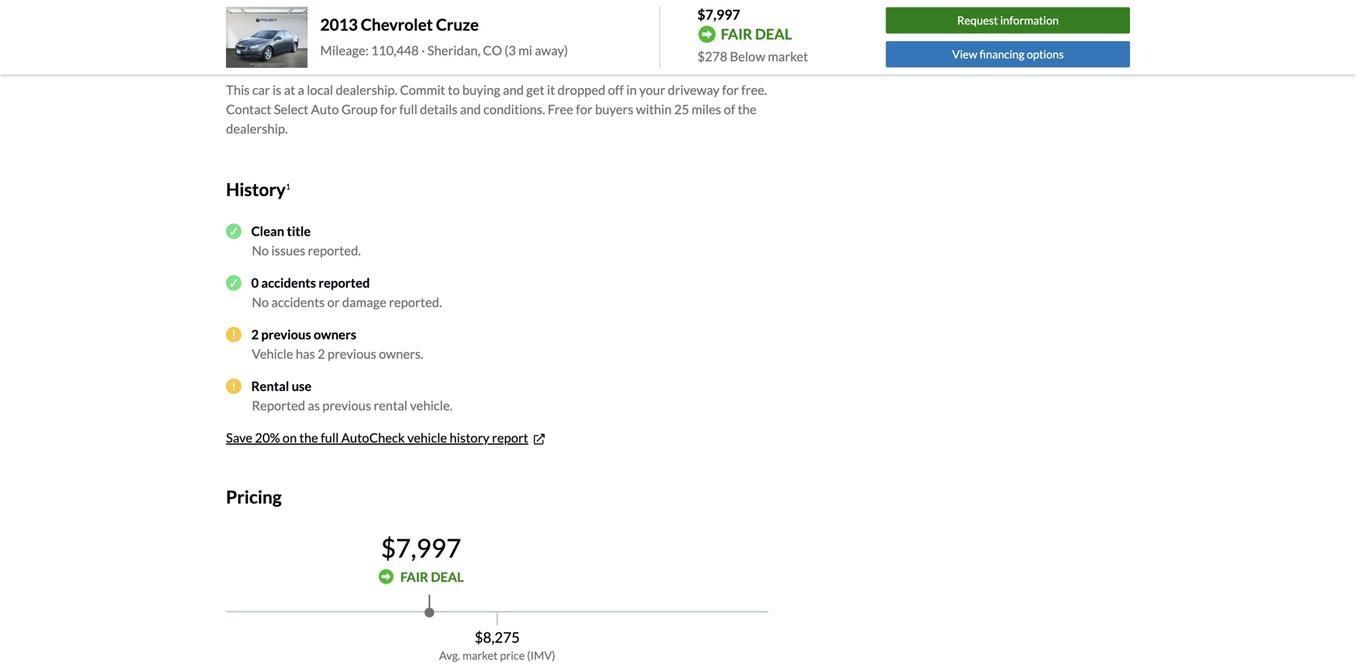 Task type: locate. For each thing, give the bounding box(es) containing it.
accidents down issues
[[261, 275, 316, 291]]

previous down owners
[[328, 346, 377, 362]]

$278
[[698, 48, 728, 64]]

vehicle
[[252, 346, 293, 362]]

dealership.
[[336, 82, 398, 98], [226, 121, 288, 137]]

dealership. up group
[[336, 82, 398, 98]]

0 vertical spatial dealership.
[[336, 82, 398, 98]]

market down $8,275
[[463, 649, 498, 662]]

no for no accidents or damage reported.
[[252, 294, 269, 310]]

vdpalert image left rental
[[226, 379, 242, 394]]

full down commit
[[399, 101, 418, 117]]

the right on
[[300, 430, 318, 446]]

reported. right the 'damage'
[[389, 294, 442, 310]]

2 up vehicle
[[251, 327, 259, 342]]

and down buying
[[460, 101, 481, 117]]

reported. up reported
[[308, 243, 361, 258]]

2 vertical spatial previous
[[323, 398, 371, 413]]

vdpalert image down vdpcheck icon
[[226, 327, 242, 342]]

free
[[548, 101, 574, 117]]

for down dropped
[[576, 101, 593, 117]]

$7,997 up fair
[[381, 532, 461, 563]]

for up of
[[722, 82, 739, 98]]

0 vertical spatial $7,997
[[698, 6, 741, 23]]

1 horizontal spatial $7,997
[[698, 6, 741, 23]]

1 no from the top
[[252, 243, 269, 258]]

1 horizontal spatial dealership.
[[336, 82, 398, 98]]

no down clean
[[252, 243, 269, 258]]

1 horizontal spatial for
[[576, 101, 593, 117]]

1 vertical spatial 2
[[318, 346, 325, 362]]

save 20% on the full autocheck vehicle history report link
[[226, 430, 547, 447]]

1 horizontal spatial the
[[738, 101, 757, 117]]

vdpalert image
[[226, 327, 242, 342], [226, 379, 242, 394]]

no accidents or damage reported.
[[252, 294, 442, 310]]

optional
[[226, 40, 296, 61]]

conditions.
[[484, 101, 545, 117]]

previous up vehicle
[[261, 327, 311, 342]]

buying
[[462, 82, 501, 98]]

market inside $8,275 avg. market price (imv)
[[463, 649, 498, 662]]

2 vdpalert image from the top
[[226, 379, 242, 394]]

market
[[768, 48, 809, 64], [463, 649, 498, 662]]

details
[[420, 101, 458, 117]]

fair deal
[[400, 569, 464, 585]]

your
[[640, 82, 666, 98]]

full down the reported as previous rental vehicle.
[[321, 430, 339, 446]]

market down deal
[[768, 48, 809, 64]]

options
[[1027, 47, 1064, 61]]

0 vertical spatial 2
[[251, 327, 259, 342]]

0 horizontal spatial full
[[321, 430, 339, 446]]

for
[[722, 82, 739, 98], [380, 101, 397, 117], [576, 101, 593, 117]]

·
[[422, 42, 425, 58]]

no
[[252, 243, 269, 258], [252, 294, 269, 310]]

report
[[492, 430, 529, 446]]

market for $8,275
[[463, 649, 498, 662]]

110,448
[[371, 42, 419, 58]]

reported
[[319, 275, 370, 291]]

reported
[[252, 398, 305, 413]]

price
[[500, 649, 525, 662]]

1 vertical spatial reported.
[[389, 294, 442, 310]]

is
[[273, 82, 282, 98]]

information
[[1001, 14, 1059, 27]]

0 vertical spatial previous
[[261, 327, 311, 342]]

0 horizontal spatial and
[[460, 101, 481, 117]]

deal
[[431, 569, 464, 585]]

0 horizontal spatial the
[[300, 430, 318, 446]]

of
[[724, 101, 736, 117]]

1 vertical spatial $7,997
[[381, 532, 461, 563]]

1 vertical spatial accidents
[[271, 294, 325, 310]]

to
[[448, 82, 460, 98]]

0 vertical spatial the
[[738, 101, 757, 117]]

0 vertical spatial market
[[768, 48, 809, 64]]

owners.
[[379, 346, 424, 362]]

driveway
[[668, 82, 720, 98]]

25
[[674, 101, 689, 117]]

owners
[[314, 327, 357, 342]]

fair
[[721, 25, 753, 43]]

full
[[399, 101, 418, 117], [321, 430, 339, 446]]

this
[[226, 82, 250, 98]]

and up conditions.
[[503, 82, 524, 98]]

accidents
[[261, 275, 316, 291], [271, 294, 325, 310]]

1
[[286, 182, 291, 192]]

0 vertical spatial reported.
[[308, 243, 361, 258]]

for right group
[[380, 101, 397, 117]]

the right of
[[738, 101, 757, 117]]

1 vertical spatial market
[[463, 649, 498, 662]]

$7,997 up the fair
[[698, 6, 741, 23]]

away)
[[535, 42, 568, 58]]

within
[[636, 101, 672, 117]]

2 right "has"
[[318, 346, 325, 362]]

no for no issues reported.
[[252, 243, 269, 258]]

0 vertical spatial vdpalert image
[[226, 327, 242, 342]]

1 vertical spatial dealership.
[[226, 121, 288, 137]]

vdpalert image for 2 previous owners
[[226, 327, 242, 342]]

auto
[[311, 101, 339, 117]]

1 horizontal spatial reported.
[[389, 294, 442, 310]]

select
[[274, 101, 309, 117]]

rental
[[374, 398, 408, 413]]

1 horizontal spatial full
[[399, 101, 418, 117]]

view financing options
[[953, 47, 1064, 61]]

1 vertical spatial full
[[321, 430, 339, 446]]

2 previous owners
[[251, 327, 357, 342]]

dropped
[[558, 82, 606, 98]]

1 horizontal spatial market
[[768, 48, 809, 64]]

0 vertical spatial accidents
[[261, 275, 316, 291]]

accidents down "0 accidents reported"
[[271, 294, 325, 310]]

0 vertical spatial full
[[399, 101, 418, 117]]

1 vertical spatial no
[[252, 294, 269, 310]]

1 vertical spatial previous
[[328, 346, 377, 362]]

$8,275 avg. market price (imv)
[[439, 628, 556, 662]]

1 horizontal spatial and
[[503, 82, 524, 98]]

dealership. down the contact
[[226, 121, 288, 137]]

miles
[[692, 101, 722, 117]]

$7,997
[[698, 6, 741, 23], [381, 532, 461, 563]]

2013 chevrolet cruze mileage: 110,448 · sheridan, co (3 mi away)
[[320, 15, 568, 58]]

previous right as
[[323, 398, 371, 413]]

request information
[[958, 14, 1059, 27]]

rental use
[[251, 378, 312, 394]]

1 vertical spatial the
[[300, 430, 318, 446]]

0 horizontal spatial market
[[463, 649, 498, 662]]

no down the 0
[[252, 294, 269, 310]]

$8,275
[[475, 628, 520, 646]]

2 no from the top
[[252, 294, 269, 310]]

avg.
[[439, 649, 460, 662]]

1 vertical spatial vdpalert image
[[226, 379, 242, 394]]

market for $278
[[768, 48, 809, 64]]

title
[[287, 223, 311, 239]]

the inside this car is at a local dealership. commit to buying and get it dropped off in your driveway for free. contact select auto group for full details and conditions. free for buyers within 25 miles of the dealership.
[[738, 101, 757, 117]]

damage
[[342, 294, 387, 310]]

0 vertical spatial no
[[252, 243, 269, 258]]

$278 below market
[[698, 48, 809, 64]]

previous
[[261, 327, 311, 342], [328, 346, 377, 362], [323, 398, 371, 413]]

2 horizontal spatial for
[[722, 82, 739, 98]]

and
[[503, 82, 524, 98], [460, 101, 481, 117]]

0 horizontal spatial $7,997
[[381, 532, 461, 563]]

vehicle
[[407, 430, 447, 446]]

1 vdpalert image from the top
[[226, 327, 242, 342]]

mileage:
[[320, 42, 369, 58]]



Task type: describe. For each thing, give the bounding box(es) containing it.
a
[[298, 82, 304, 98]]

2013
[[320, 15, 358, 34]]

home
[[300, 40, 344, 61]]

local
[[307, 82, 333, 98]]

below
[[730, 48, 766, 64]]

0 horizontal spatial 2
[[251, 327, 259, 342]]

0 horizontal spatial dealership.
[[226, 121, 288, 137]]

or
[[327, 294, 340, 310]]

issues
[[271, 243, 305, 258]]

20%
[[255, 430, 280, 446]]

co
[[483, 42, 502, 58]]

delivery
[[348, 40, 413, 61]]

buyers
[[595, 101, 634, 117]]

history 1
[[226, 179, 291, 200]]

vehicle has 2 previous owners.
[[252, 346, 424, 362]]

get
[[527, 82, 545, 98]]

use
[[292, 378, 312, 394]]

$7,997 for $278
[[698, 6, 741, 23]]

mi
[[519, 42, 533, 58]]

save 20% on the full autocheck vehicle history report
[[226, 430, 529, 446]]

vdpcheck image
[[226, 223, 242, 239]]

chevrolet
[[361, 15, 433, 34]]

autocheck
[[341, 430, 405, 446]]

full inside this car is at a local dealership. commit to buying and get it dropped off in your driveway for free. contact select auto group for full details and conditions. free for buyers within 25 miles of the dealership.
[[399, 101, 418, 117]]

financing
[[980, 47, 1025, 61]]

1 horizontal spatial 2
[[318, 346, 325, 362]]

deal
[[755, 25, 792, 43]]

history
[[450, 430, 490, 446]]

save
[[226, 430, 253, 446]]

request information button
[[886, 7, 1131, 34]]

cruze
[[436, 15, 479, 34]]

group
[[342, 101, 378, 117]]

no issues reported.
[[252, 243, 361, 258]]

sheridan,
[[428, 42, 481, 58]]

clean
[[251, 223, 284, 239]]

fair deal image
[[379, 569, 394, 585]]

accidents for or
[[271, 294, 325, 310]]

fair deal
[[721, 25, 792, 43]]

0 horizontal spatial reported.
[[308, 243, 361, 258]]

commit
[[400, 82, 445, 98]]

on
[[283, 430, 297, 446]]

2013 chevrolet cruze image
[[226, 7, 308, 68]]

off
[[608, 82, 624, 98]]

(imv)
[[527, 649, 556, 662]]

$7,997 for fair deal
[[381, 532, 461, 563]]

view
[[953, 47, 978, 61]]

accidents for reported
[[261, 275, 316, 291]]

it
[[547, 82, 555, 98]]

optional home delivery
[[226, 40, 413, 61]]

free.
[[742, 82, 767, 98]]

fair
[[400, 569, 429, 585]]

reported as previous rental vehicle.
[[252, 398, 453, 413]]

0 horizontal spatial for
[[380, 101, 397, 117]]

(3
[[505, 42, 516, 58]]

rental
[[251, 378, 289, 394]]

vdpalert image for rental use
[[226, 379, 242, 394]]

vehicle.
[[410, 398, 453, 413]]

request
[[958, 14, 999, 27]]

1 vertical spatial and
[[460, 101, 481, 117]]

0
[[251, 275, 259, 291]]

0 accidents reported
[[251, 275, 370, 291]]

contact
[[226, 101, 272, 117]]

this car is at a local dealership. commit to buying and get it dropped off in your driveway for free. contact select auto group for full details and conditions. free for buyers within 25 miles of the dealership.
[[226, 82, 767, 137]]

0 vertical spatial and
[[503, 82, 524, 98]]

history
[[226, 179, 286, 200]]

view financing options button
[[886, 41, 1131, 67]]

pricing
[[226, 486, 282, 507]]

save 20% on the full autocheck vehicle history report image
[[532, 432, 547, 447]]

at
[[284, 82, 295, 98]]

has
[[296, 346, 315, 362]]

vdpcheck image
[[226, 275, 242, 291]]

clean title
[[251, 223, 311, 239]]

as
[[308, 398, 320, 413]]

car
[[252, 82, 270, 98]]



Task type: vqa. For each thing, say whether or not it's contained in the screenshot.
Year:
no



